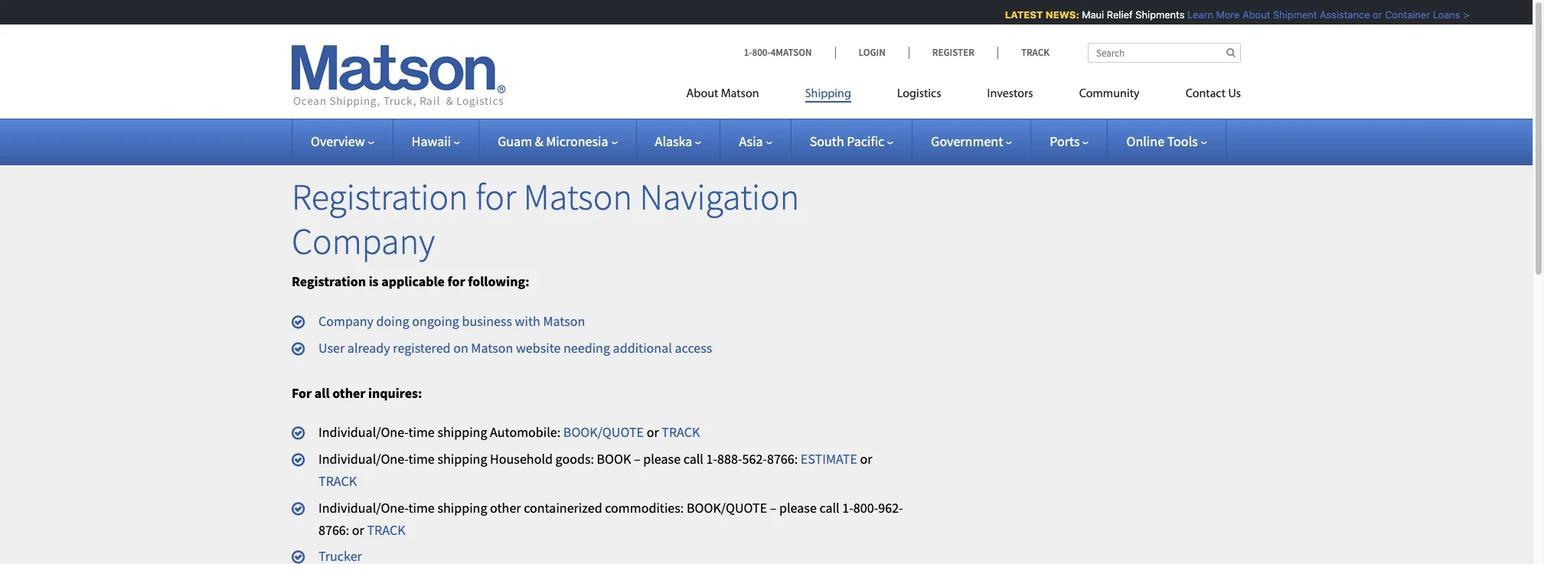 Task type: vqa. For each thing, say whether or not it's contained in the screenshot.
'without'
no



Task type: locate. For each thing, give the bounding box(es) containing it.
government link
[[931, 132, 1013, 150]]

guam & micronesia
[[498, 132, 608, 150]]

1 vertical spatial call
[[820, 499, 840, 517]]

2 vertical spatial track link
[[367, 521, 406, 539]]

call left 888- on the bottom
[[684, 450, 704, 468]]

access
[[675, 339, 712, 357]]

online tools link
[[1127, 132, 1207, 150]]

registration inside registration for matson navigation company
[[292, 174, 468, 220]]

about up alaska link
[[687, 88, 719, 100]]

2 shipping from the top
[[438, 450, 487, 468]]

asia link
[[739, 132, 772, 150]]

1 horizontal spatial 8766:
[[767, 450, 798, 468]]

book/quote up book
[[563, 424, 644, 441]]

call inside the individual/one-time shipping household goods: book – please call 1-888-562-8766: estimate or track
[[684, 450, 704, 468]]

please inside individual/one-time shipping other containerized commodities: book/quote – please call 1-800-962- 8766: or
[[780, 499, 817, 517]]

for
[[476, 174, 516, 220], [448, 273, 465, 290]]

1 vertical spatial 1-
[[706, 450, 718, 468]]

individual/one- for individual/one-time shipping automobile:
[[319, 424, 408, 441]]

1 vertical spatial other
[[490, 499, 521, 517]]

0 horizontal spatial track
[[319, 472, 357, 490]]

for down guam at the top of the page
[[476, 174, 516, 220]]

track link
[[662, 424, 700, 441], [319, 472, 357, 490], [367, 521, 406, 539]]

1 horizontal spatial book/quote
[[687, 499, 767, 517]]

online
[[1127, 132, 1165, 150]]

overview link
[[311, 132, 374, 150]]

1- left 562-
[[706, 450, 718, 468]]

book
[[597, 450, 631, 468]]

1 horizontal spatial 800-
[[854, 499, 879, 517]]

individual/one- inside the individual/one-time shipping household goods: book – please call 1-888-562-8766: estimate or track
[[319, 450, 408, 468]]

2 horizontal spatial 1-
[[843, 499, 854, 517]]

0 vertical spatial please
[[643, 450, 681, 468]]

1 vertical spatial for
[[448, 273, 465, 290]]

individual/one-time shipping automobile: book/quote or track
[[319, 424, 700, 441]]

time
[[408, 424, 435, 441], [408, 450, 435, 468], [408, 499, 435, 517]]

company up is
[[292, 218, 435, 264]]

all
[[315, 384, 330, 402]]

2 vertical spatial track
[[367, 521, 406, 539]]

1 horizontal spatial –
[[770, 499, 777, 517]]

1 vertical spatial individual/one-
[[319, 450, 408, 468]]

1 individual/one- from the top
[[319, 424, 408, 441]]

8766: inside the individual/one-time shipping household goods: book – please call 1-888-562-8766: estimate or track
[[767, 450, 798, 468]]

registration for matson navigation company
[[292, 174, 800, 264]]

1 vertical spatial shipping
[[438, 450, 487, 468]]

0 horizontal spatial track link
[[319, 472, 357, 490]]

ports link
[[1050, 132, 1089, 150]]

ongoing
[[412, 312, 459, 330]]

0 horizontal spatial 800-
[[752, 46, 771, 59]]

1 horizontal spatial 1-
[[744, 46, 752, 59]]

1 vertical spatial track
[[319, 472, 357, 490]]

– inside individual/one-time shipping other containerized commodities: book/quote – please call 1-800-962- 8766: or
[[770, 499, 777, 517]]

0 vertical spatial shipping
[[438, 424, 487, 441]]

book/quote inside individual/one-time shipping other containerized commodities: book/quote – please call 1-800-962- 8766: or
[[687, 499, 767, 517]]

individual/one-
[[319, 424, 408, 441], [319, 450, 408, 468], [319, 499, 408, 517]]

company up user
[[319, 312, 374, 330]]

800- up about matson link
[[752, 46, 771, 59]]

track inside the individual/one-time shipping household goods: book – please call 1-888-562-8766: estimate or track
[[319, 472, 357, 490]]

1 vertical spatial track link
[[319, 472, 357, 490]]

1 vertical spatial 8766:
[[319, 521, 349, 539]]

latest
[[1000, 8, 1038, 21]]

about matson
[[687, 88, 759, 100]]

other down household
[[490, 499, 521, 517]]

1 vertical spatial please
[[780, 499, 817, 517]]

0 horizontal spatial about
[[687, 88, 719, 100]]

3 shipping from the top
[[438, 499, 487, 517]]

2 individual/one- from the top
[[319, 450, 408, 468]]

1 vertical spatial 800-
[[854, 499, 879, 517]]

0 vertical spatial track
[[662, 424, 700, 441]]

– inside the individual/one-time shipping household goods: book – please call 1-888-562-8766: estimate or track
[[634, 450, 641, 468]]

2 vertical spatial individual/one-
[[319, 499, 408, 517]]

or
[[1368, 8, 1377, 21], [647, 424, 659, 441], [860, 450, 873, 468], [352, 521, 364, 539]]

1 horizontal spatial for
[[476, 174, 516, 220]]

0 vertical spatial company
[[292, 218, 435, 264]]

loans
[[1428, 8, 1455, 21]]

applicable
[[381, 273, 445, 290]]

1 horizontal spatial track
[[367, 521, 406, 539]]

matson inside registration for matson navigation company
[[524, 174, 632, 220]]

None search field
[[1088, 43, 1241, 63]]

1- left 962-
[[843, 499, 854, 517]]

please
[[643, 450, 681, 468], [780, 499, 817, 517]]

0 horizontal spatial call
[[684, 450, 704, 468]]

matson inside about matson link
[[721, 88, 759, 100]]

other right all
[[333, 384, 366, 402]]

1 time from the top
[[408, 424, 435, 441]]

0 vertical spatial 800-
[[752, 46, 771, 59]]

1 shipping from the top
[[438, 424, 487, 441]]

shipping inside the individual/one-time shipping household goods: book – please call 1-888-562-8766: estimate or track
[[438, 450, 487, 468]]

shipping inside individual/one-time shipping other containerized commodities: book/quote – please call 1-800-962- 8766: or
[[438, 499, 487, 517]]

company
[[292, 218, 435, 264], [319, 312, 374, 330]]

household
[[490, 450, 553, 468]]

0 vertical spatial for
[[476, 174, 516, 220]]

1 vertical spatial registration
[[292, 273, 366, 290]]

1-
[[744, 46, 752, 59], [706, 450, 718, 468], [843, 499, 854, 517]]

0 vertical spatial about
[[1237, 8, 1265, 21]]

0 vertical spatial 8766:
[[767, 450, 798, 468]]

logistics link
[[874, 80, 964, 112]]

latest news: maui relief shipments learn more about shipment assistance or container loans >
[[1000, 8, 1464, 21]]

about
[[1237, 8, 1265, 21], [687, 88, 719, 100]]

1 horizontal spatial please
[[780, 499, 817, 517]]

8766: inside individual/one-time shipping other containerized commodities: book/quote – please call 1-800-962- 8766: or
[[319, 521, 349, 539]]

0 vertical spatial other
[[333, 384, 366, 402]]

1 vertical spatial –
[[770, 499, 777, 517]]

0 vertical spatial registration
[[292, 174, 468, 220]]

2 horizontal spatial track
[[662, 424, 700, 441]]

contact
[[1186, 88, 1226, 100]]

800- down estimate
[[854, 499, 879, 517]]

2 registration from the top
[[292, 273, 366, 290]]

4matson
[[771, 46, 812, 59]]

2 vertical spatial 1-
[[843, 499, 854, 517]]

shipping
[[438, 424, 487, 441], [438, 450, 487, 468], [438, 499, 487, 517]]

0 vertical spatial track link
[[662, 424, 700, 441]]

0 horizontal spatial book/quote
[[563, 424, 644, 441]]

about inside about matson link
[[687, 88, 719, 100]]

Search search field
[[1088, 43, 1241, 63]]

hawaii
[[412, 132, 451, 150]]

for up company doing ongoing business with matson link in the bottom of the page
[[448, 273, 465, 290]]

goods:
[[556, 450, 594, 468]]

matson down micronesia
[[524, 174, 632, 220]]

0 vertical spatial individual/one-
[[319, 424, 408, 441]]

registration down "overview" "link"
[[292, 174, 468, 220]]

time inside individual/one-time shipping other containerized commodities: book/quote – please call 1-800-962- 8766: or
[[408, 499, 435, 517]]

1 registration from the top
[[292, 174, 468, 220]]

book/quote down 888- on the bottom
[[687, 499, 767, 517]]

1 vertical spatial time
[[408, 450, 435, 468]]

0 vertical spatial –
[[634, 450, 641, 468]]

south pacific
[[810, 132, 885, 150]]

alaska link
[[655, 132, 702, 150]]

0 horizontal spatial 1-
[[706, 450, 718, 468]]

888-
[[718, 450, 742, 468]]

register
[[933, 46, 975, 59]]

1 horizontal spatial track link
[[367, 521, 406, 539]]

registration left is
[[292, 273, 366, 290]]

login
[[859, 46, 886, 59]]

registration for registration is applicable for following:
[[292, 273, 366, 290]]

news:
[[1041, 8, 1074, 21]]

commodities:
[[605, 499, 684, 517]]

registration for registration for matson navigation company
[[292, 174, 468, 220]]

0 horizontal spatial for
[[448, 273, 465, 290]]

learn
[[1182, 8, 1208, 21]]

3 time from the top
[[408, 499, 435, 517]]

please down estimate link
[[780, 499, 817, 517]]

2 time from the top
[[408, 450, 435, 468]]

shipping for household
[[438, 450, 487, 468]]

0 horizontal spatial please
[[643, 450, 681, 468]]

overview
[[311, 132, 365, 150]]

0 horizontal spatial 8766:
[[319, 521, 349, 539]]

relief
[[1102, 8, 1128, 21]]

shipment
[[1268, 8, 1312, 21]]

track
[[662, 424, 700, 441], [319, 472, 357, 490], [367, 521, 406, 539]]

contact us link
[[1163, 80, 1241, 112]]

2 vertical spatial time
[[408, 499, 435, 517]]

3 individual/one- from the top
[[319, 499, 408, 517]]

2 vertical spatial shipping
[[438, 499, 487, 517]]

call down estimate
[[820, 499, 840, 517]]

time inside the individual/one-time shipping household goods: book – please call 1-888-562-8766: estimate or track
[[408, 450, 435, 468]]

registration
[[292, 174, 468, 220], [292, 273, 366, 290]]

1 horizontal spatial other
[[490, 499, 521, 517]]

1 vertical spatial about
[[687, 88, 719, 100]]

community
[[1079, 88, 1140, 100]]

inquires:
[[368, 384, 422, 402]]

book/quote
[[563, 424, 644, 441], [687, 499, 767, 517]]

matson up asia
[[721, 88, 759, 100]]

please right book
[[643, 450, 681, 468]]

individual/one- inside individual/one-time shipping other containerized commodities: book/quote – please call 1-800-962- 8766: or
[[319, 499, 408, 517]]

login link
[[835, 46, 909, 59]]

2 horizontal spatial track link
[[662, 424, 700, 441]]

user already registered on matson website needing additional access link
[[319, 339, 712, 357]]

1- inside individual/one-time shipping other containerized commodities: book/quote – please call 1-800-962- 8766: or
[[843, 499, 854, 517]]

1 horizontal spatial call
[[820, 499, 840, 517]]

1 vertical spatial book/quote
[[687, 499, 767, 517]]

800-
[[752, 46, 771, 59], [854, 499, 879, 517]]

guam & micronesia link
[[498, 132, 618, 150]]

0 horizontal spatial –
[[634, 450, 641, 468]]

1- left the 4matson
[[744, 46, 752, 59]]

hawaii link
[[412, 132, 460, 150]]

shipping for other
[[438, 499, 487, 517]]

0 vertical spatial time
[[408, 424, 435, 441]]

0 vertical spatial call
[[684, 450, 704, 468]]

company doing ongoing business with matson link
[[319, 312, 585, 330]]

about right more on the top of page
[[1237, 8, 1265, 21]]



Task type: describe. For each thing, give the bounding box(es) containing it.
for
[[292, 384, 312, 402]]

search image
[[1227, 47, 1236, 57]]

shipping for automobile:
[[438, 424, 487, 441]]

962-
[[879, 499, 903, 517]]

more
[[1211, 8, 1235, 21]]

562-
[[742, 450, 767, 468]]

&
[[535, 132, 543, 150]]

pacific
[[847, 132, 885, 150]]

already
[[348, 339, 390, 357]]

us
[[1229, 88, 1241, 100]]

guam
[[498, 132, 532, 150]]

0 horizontal spatial other
[[333, 384, 366, 402]]

contact us
[[1186, 88, 1241, 100]]

individual/one- for individual/one-time shipping household goods: book – please call 1-888-562-8766:
[[319, 450, 408, 468]]

investors link
[[964, 80, 1056, 112]]

time for household
[[408, 450, 435, 468]]

doing
[[376, 312, 409, 330]]

company inside registration for matson navigation company
[[292, 218, 435, 264]]

estimate link
[[801, 450, 858, 468]]

south pacific link
[[810, 132, 894, 150]]

south
[[810, 132, 844, 150]]

or inside the individual/one-time shipping household goods: book – please call 1-888-562-8766: estimate or track
[[860, 450, 873, 468]]

1- inside the individual/one-time shipping household goods: book – please call 1-888-562-8766: estimate or track
[[706, 450, 718, 468]]

learn more about shipment assistance or container loans > link
[[1182, 8, 1464, 21]]

asia
[[739, 132, 763, 150]]

shipments
[[1130, 8, 1180, 21]]

tools
[[1168, 132, 1198, 150]]

track link for individual/one-time shipping automobile: book/quote or track
[[662, 424, 700, 441]]

top menu navigation
[[687, 80, 1241, 112]]

additional
[[613, 339, 672, 357]]

user
[[319, 339, 345, 357]]

shipping link
[[782, 80, 874, 112]]

800- inside individual/one-time shipping other containerized commodities: book/quote – please call 1-800-962- 8766: or
[[854, 499, 879, 517]]

business
[[462, 312, 512, 330]]

investors
[[987, 88, 1034, 100]]

automobile:
[[490, 424, 561, 441]]

or inside individual/one-time shipping other containerized commodities: book/quote – please call 1-800-962- 8766: or
[[352, 521, 364, 539]]

0 vertical spatial 1-
[[744, 46, 752, 59]]

1-800-4matson link
[[744, 46, 835, 59]]

individual/one-time shipping other containerized commodities: book/quote – please call 1-800-962- 8766: or
[[319, 499, 903, 539]]

micronesia
[[546, 132, 608, 150]]

matson up needing
[[543, 312, 585, 330]]

registered
[[393, 339, 451, 357]]

online tools
[[1127, 132, 1198, 150]]

time for other
[[408, 499, 435, 517]]

matson down business
[[471, 339, 513, 357]]

other inside individual/one-time shipping other containerized commodities: book/quote – please call 1-800-962- 8766: or
[[490, 499, 521, 517]]

alaska
[[655, 132, 693, 150]]

community link
[[1056, 80, 1163, 112]]

track link for individual/one-time shipping household goods: book – please call 1-888-562-8766: estimate or track
[[319, 472, 357, 490]]

registration is applicable for following:
[[292, 273, 530, 290]]

ports
[[1050, 132, 1080, 150]]

is
[[369, 273, 379, 290]]

for inside registration for matson navigation company
[[476, 174, 516, 220]]

shipping
[[805, 88, 851, 100]]

maui
[[1077, 8, 1099, 21]]

estimate
[[801, 450, 858, 468]]

call inside individual/one-time shipping other containerized commodities: book/quote – please call 1-800-962- 8766: or
[[820, 499, 840, 517]]

1 horizontal spatial about
[[1237, 8, 1265, 21]]

1 vertical spatial company
[[319, 312, 374, 330]]

please inside the individual/one-time shipping household goods: book – please call 1-888-562-8766: estimate or track
[[643, 450, 681, 468]]

register link
[[909, 46, 998, 59]]

with
[[515, 312, 541, 330]]

track
[[1021, 46, 1050, 59]]

needing
[[564, 339, 610, 357]]

on
[[453, 339, 468, 357]]

individual/one-time shipping household goods: book – please call 1-888-562-8766: estimate or track
[[319, 450, 873, 490]]

for all other inquires:
[[292, 384, 422, 402]]

following:
[[468, 273, 530, 290]]

blue matson logo with ocean, shipping, truck, rail and logistics written beneath it. image
[[292, 45, 506, 108]]

1-800-4matson
[[744, 46, 812, 59]]

website
[[516, 339, 561, 357]]

navigation
[[640, 174, 800, 220]]

about matson link
[[687, 80, 782, 112]]

assistance
[[1315, 8, 1365, 21]]

book/quote link
[[563, 424, 644, 441]]

time for automobile:
[[408, 424, 435, 441]]

track link
[[998, 46, 1050, 59]]

user already registered on matson website needing additional access
[[319, 339, 712, 357]]

0 vertical spatial book/quote
[[563, 424, 644, 441]]

company doing ongoing business with matson
[[319, 312, 585, 330]]

container
[[1380, 8, 1425, 21]]

government
[[931, 132, 1003, 150]]

containerized
[[524, 499, 602, 517]]

logistics
[[897, 88, 942, 100]]



